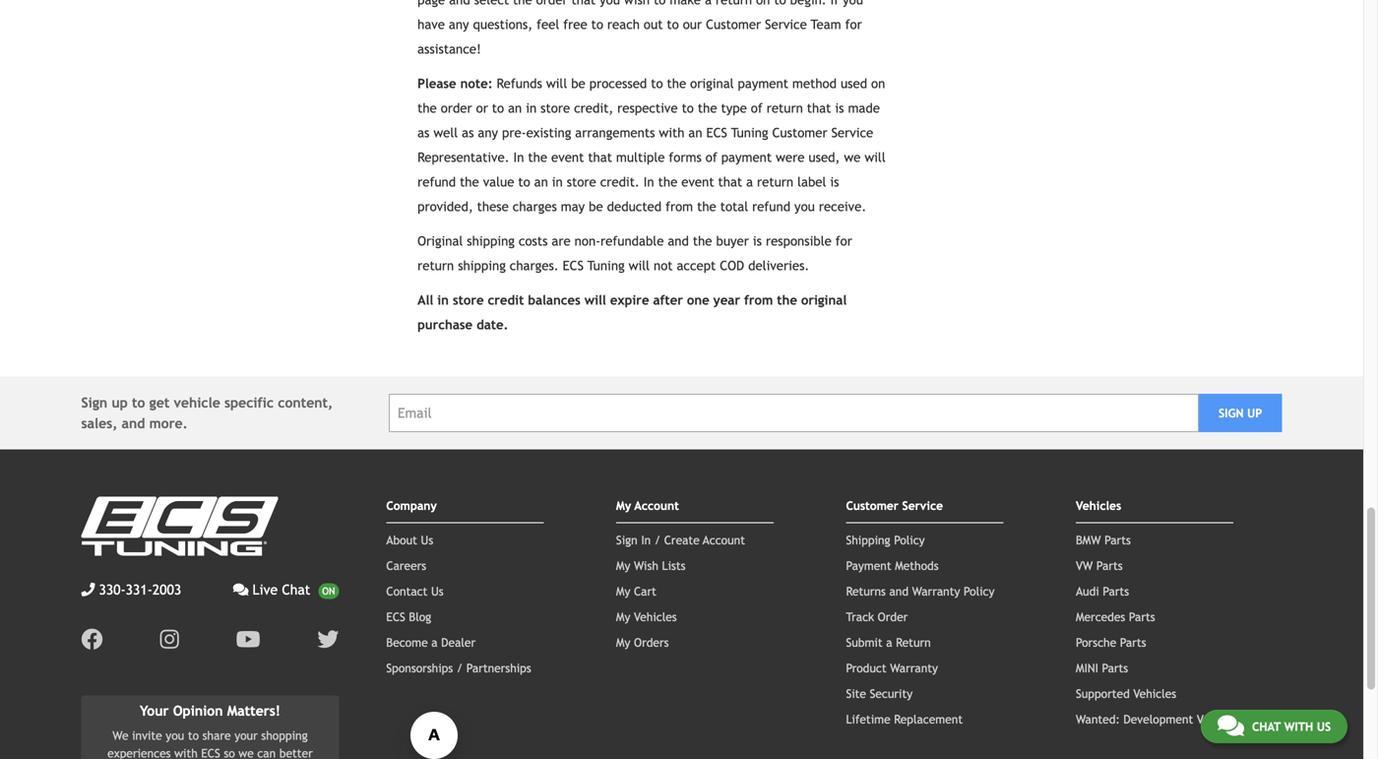 Task type: vqa. For each thing, say whether or not it's contained in the screenshot.
Sign for Sign up to get vehicle specific content, sales, and more.
yes



Task type: describe. For each thing, give the bounding box(es) containing it.
processed
[[590, 76, 647, 91]]

credit
[[488, 292, 524, 308]]

and inside sign up to get vehicle specific content, sales, and more.
[[122, 415, 145, 431]]

the down the please
[[418, 100, 437, 116]]

in inside all in store credit balances will expire after one year from the original purchase date.
[[437, 292, 449, 308]]

so
[[224, 747, 235, 759]]

vehicles up bmw parts
[[1076, 499, 1122, 512]]

shipping
[[846, 533, 891, 547]]

facebook logo image
[[81, 629, 103, 650]]

date.
[[477, 317, 509, 332]]

or
[[476, 100, 488, 116]]

1 horizontal spatial account
[[703, 533, 745, 547]]

after
[[653, 292, 683, 308]]

made
[[848, 100, 880, 116]]

my vehicles link
[[616, 610, 677, 624]]

year
[[714, 292, 740, 308]]

will inside original shipping costs are non-refundable and the buyer is responsible for return shipping charges. ecs tuning will not accept cod deliveries.
[[629, 258, 650, 273]]

respective
[[618, 100, 678, 116]]

parts for bmw parts
[[1105, 533, 1131, 547]]

content,
[[278, 395, 333, 411]]

1 vertical spatial be
[[589, 199, 603, 214]]

multiple
[[616, 150, 665, 165]]

accept
[[677, 258, 716, 273]]

type
[[721, 100, 747, 116]]

331-
[[126, 582, 152, 598]]

careers
[[386, 559, 427, 573]]

0 horizontal spatial policy
[[894, 533, 925, 547]]

value
[[483, 174, 514, 189]]

ecs tuning image
[[81, 497, 278, 556]]

original inside all in store credit balances will expire after one year from the original purchase date.
[[801, 292, 847, 308]]

1 vertical spatial in
[[552, 174, 563, 189]]

sponsorships / partnerships link
[[386, 661, 531, 675]]

will down made
[[865, 150, 886, 165]]

vehicles up orders
[[634, 610, 677, 624]]

my account
[[616, 499, 679, 512]]

well
[[434, 125, 458, 140]]

ecs blog link
[[386, 610, 431, 624]]

matters!
[[227, 703, 281, 719]]

1 vertical spatial warranty
[[890, 661, 938, 675]]

parts for mercedes parts
[[1129, 610, 1156, 624]]

Email email field
[[389, 394, 1199, 432]]

were
[[776, 150, 805, 165]]

my vehicles
[[616, 610, 677, 624]]

parts for vw parts
[[1097, 559, 1123, 573]]

330-331-2003 link
[[81, 579, 181, 600]]

customer inside refunds will be processed to the original payment method used on the order or to an in store credit, respective to the type of return that is made as well as any pre-existing arrangements with an ecs tuning customer service representative. in the event that multiple forms of payment were used, we will refund the value to an in store credit. in the event that a return label is provided, these charges may be deducted from the total refund you receive.
[[773, 125, 828, 140]]

expire
[[610, 292, 649, 308]]

2 vertical spatial that
[[718, 174, 743, 189]]

service inside refunds will be processed to the original payment method used on the order or to an in store credit, respective to the type of return that is made as well as any pre-existing arrangements with an ecs tuning customer service representative. in the event that multiple forms of payment were used, we will refund the value to an in store credit. in the event that a return label is provided, these charges may be deducted from the total refund you receive.
[[832, 125, 874, 140]]

sponsorships
[[386, 661, 453, 675]]

original
[[418, 233, 463, 249]]

mercedes
[[1076, 610, 1126, 624]]

become a dealer link
[[386, 636, 476, 649]]

development
[[1124, 712, 1194, 726]]

please note:
[[418, 76, 493, 91]]

0 horizontal spatial that
[[588, 150, 612, 165]]

returns
[[846, 584, 886, 598]]

bmw
[[1076, 533, 1101, 547]]

payment
[[846, 559, 892, 573]]

1 vertical spatial store
[[567, 174, 596, 189]]

mini parts link
[[1076, 661, 1129, 675]]

become
[[386, 636, 428, 649]]

my for my wish lists
[[616, 559, 631, 573]]

mercedes parts
[[1076, 610, 1156, 624]]

0 vertical spatial is
[[835, 100, 844, 116]]

your
[[140, 703, 169, 719]]

2 horizontal spatial an
[[689, 125, 703, 140]]

1 horizontal spatial service
[[903, 499, 943, 512]]

0 vertical spatial account
[[635, 499, 679, 512]]

shopping
[[261, 729, 308, 743]]

0 vertical spatial in
[[526, 100, 537, 116]]

order
[[441, 100, 472, 116]]

0 vertical spatial an
[[508, 100, 522, 116]]

2 vertical spatial us
[[1317, 720, 1331, 734]]

parts for porsche parts
[[1120, 636, 1147, 649]]

1 vertical spatial in
[[644, 174, 654, 189]]

replacement
[[894, 712, 963, 726]]

1 vertical spatial payment
[[721, 150, 772, 165]]

0 horizontal spatial of
[[706, 150, 718, 165]]

product
[[846, 661, 887, 675]]

comments image
[[233, 583, 249, 597]]

1 horizontal spatial event
[[682, 174, 714, 189]]

we inside refunds will be processed to the original payment method used on the order or to an in store credit, respective to the type of return that is made as well as any pre-existing arrangements with an ecs tuning customer service representative. in the event that multiple forms of payment were used, we will refund the value to an in store credit. in the event that a return label is provided, these charges may be deducted from the total refund you receive.
[[844, 150, 861, 165]]

comments image
[[1218, 714, 1245, 738]]

costs
[[519, 233, 548, 249]]

get
[[149, 395, 170, 411]]

0 horizontal spatial event
[[551, 150, 584, 165]]

1 horizontal spatial an
[[534, 174, 548, 189]]

parts for audi parts
[[1103, 584, 1129, 598]]

2 horizontal spatial that
[[807, 100, 831, 116]]

site
[[846, 687, 866, 701]]

2 vertical spatial in
[[641, 533, 651, 547]]

pre-
[[502, 125, 526, 140]]

sign for sign up to get vehicle specific content, sales, and more.
[[81, 395, 107, 411]]

from inside refunds will be processed to the original payment method used on the order or to an in store credit, respective to the type of return that is made as well as any pre-existing arrangements with an ecs tuning customer service representative. in the event that multiple forms of payment were used, we will refund the value to an in store credit. in the event that a return label is provided, these charges may be deducted from the total refund you receive.
[[666, 199, 693, 214]]

all in store credit balances will expire after one year from the original purchase date.
[[418, 292, 847, 332]]

audi parts link
[[1076, 584, 1129, 598]]

supported vehicles
[[1076, 687, 1177, 701]]

330-331-2003
[[99, 582, 181, 598]]

supported vehicles link
[[1076, 687, 1177, 701]]

to right value
[[518, 174, 530, 189]]

ecs blog
[[386, 610, 431, 624]]

is inside original shipping costs are non-refundable and the buyer is responsible for return shipping charges. ecs tuning will not accept cod deliveries.
[[753, 233, 762, 249]]

0 vertical spatial shipping
[[467, 233, 515, 249]]

ecs inside "we invite you to share your shopping experiences with ecs so we can bette"
[[201, 747, 220, 759]]

wish
[[634, 559, 659, 573]]

up for sign up to get vehicle specific content, sales, and more.
[[112, 395, 128, 411]]

to up respective
[[651, 76, 663, 91]]

any
[[478, 125, 498, 140]]

note:
[[460, 76, 493, 91]]

mini parts
[[1076, 661, 1129, 675]]

2 horizontal spatial and
[[890, 584, 909, 598]]

vw
[[1076, 559, 1093, 573]]

330-
[[99, 582, 126, 598]]

porsche
[[1076, 636, 1117, 649]]

site security
[[846, 687, 913, 701]]

submit
[[846, 636, 883, 649]]

0 vertical spatial warranty
[[912, 584, 960, 598]]

credit.
[[600, 174, 640, 189]]

phone image
[[81, 583, 95, 597]]

my wish lists
[[616, 559, 686, 573]]

a for customer service
[[886, 636, 893, 649]]

lifetime
[[846, 712, 891, 726]]

parts for mini parts
[[1102, 661, 1129, 675]]

0 vertical spatial of
[[751, 100, 763, 116]]

up for sign up
[[1248, 406, 1263, 420]]

wanted: development vehicles
[[1076, 712, 1240, 726]]

opinion
[[173, 703, 223, 719]]

0 vertical spatial /
[[655, 533, 661, 547]]

audi
[[1076, 584, 1100, 598]]

ecs inside refunds will be processed to the original payment method used on the order or to an in store credit, respective to the type of return that is made as well as any pre-existing arrangements with an ecs tuning customer service representative. in the event that multiple forms of payment were used, we will refund the value to an in store credit. in the event that a return label is provided, these charges may be deducted from the total refund you receive.
[[707, 125, 728, 140]]

track
[[846, 610, 874, 624]]

purchase
[[418, 317, 473, 332]]

0 vertical spatial refund
[[418, 174, 456, 189]]

0 vertical spatial store
[[541, 100, 570, 116]]

vehicle
[[174, 395, 220, 411]]

the inside all in store credit balances will expire after one year from the original purchase date.
[[777, 292, 798, 308]]

1 vertical spatial return
[[757, 174, 794, 189]]

porsche parts link
[[1076, 636, 1147, 649]]

1 vertical spatial is
[[830, 174, 839, 189]]

all
[[418, 292, 434, 308]]

mini
[[1076, 661, 1099, 675]]

wanted: development vehicles link
[[1076, 712, 1240, 726]]

chat with us link
[[1201, 710, 1348, 743]]

the down existing
[[528, 150, 548, 165]]



Task type: locate. For each thing, give the bounding box(es) containing it.
payment up type
[[738, 76, 789, 91]]

dealer
[[441, 636, 476, 649]]

1 vertical spatial original
[[801, 292, 847, 308]]

1 horizontal spatial /
[[655, 533, 661, 547]]

bmw parts link
[[1076, 533, 1131, 547]]

0 horizontal spatial a
[[432, 636, 438, 649]]

1 my from the top
[[616, 499, 631, 512]]

2 horizontal spatial sign
[[1219, 406, 1244, 420]]

0 horizontal spatial sign
[[81, 395, 107, 411]]

security
[[870, 687, 913, 701]]

my for my cart
[[616, 584, 631, 598]]

1 horizontal spatial from
[[744, 292, 773, 308]]

0 horizontal spatial original
[[690, 76, 734, 91]]

the up respective
[[667, 76, 687, 91]]

parts down porsche parts
[[1102, 661, 1129, 675]]

original inside refunds will be processed to the original payment method used on the order or to an in store credit, respective to the type of return that is made as well as any pre-existing arrangements with an ecs tuning customer service representative. in the event that multiple forms of payment were used, we will refund the value to an in store credit. in the event that a return label is provided, these charges may be deducted from the total refund you receive.
[[690, 76, 734, 91]]

policy
[[894, 533, 925, 547], [964, 584, 995, 598]]

vehicles
[[1076, 499, 1122, 512], [634, 610, 677, 624], [1134, 687, 1177, 701], [1197, 712, 1240, 726]]

0 vertical spatial chat
[[282, 582, 310, 598]]

store inside all in store credit balances will expire after one year from the original purchase date.
[[453, 292, 484, 308]]

a left the return
[[886, 636, 893, 649]]

an up pre- at the left of page
[[508, 100, 522, 116]]

porsche parts
[[1076, 636, 1147, 649]]

0 horizontal spatial service
[[832, 125, 874, 140]]

label
[[798, 174, 827, 189]]

1 vertical spatial /
[[457, 661, 463, 675]]

vehicles up wanted: development vehicles
[[1134, 687, 1177, 701]]

us for about us
[[421, 533, 433, 547]]

0 horizontal spatial as
[[418, 125, 430, 140]]

1 horizontal spatial with
[[659, 125, 685, 140]]

tuning inside refunds will be processed to the original payment method used on the order or to an in store credit, respective to the type of return that is made as well as any pre-existing arrangements with an ecs tuning customer service representative. in the event that multiple forms of payment were used, we will refund the value to an in store credit. in the event that a return label is provided, these charges may be deducted from the total refund you receive.
[[731, 125, 769, 140]]

is left made
[[835, 100, 844, 116]]

please
[[418, 76, 457, 91]]

1 horizontal spatial refund
[[752, 199, 791, 214]]

arrangements
[[575, 125, 655, 140]]

store
[[541, 100, 570, 116], [567, 174, 596, 189], [453, 292, 484, 308]]

my cart link
[[616, 584, 657, 598]]

lifetime replacement link
[[846, 712, 963, 726]]

an up forms
[[689, 125, 703, 140]]

0 horizontal spatial customer
[[773, 125, 828, 140]]

1 vertical spatial with
[[1285, 720, 1314, 734]]

0 horizontal spatial in
[[437, 292, 449, 308]]

shipping up credit
[[458, 258, 506, 273]]

blog
[[409, 610, 431, 624]]

is
[[835, 100, 844, 116], [830, 174, 839, 189], [753, 233, 762, 249]]

youtube logo image
[[236, 629, 260, 650]]

account up sign in / create account
[[635, 499, 679, 512]]

a inside refunds will be processed to the original payment method used on the order or to an in store credit, respective to the type of return that is made as well as any pre-existing arrangements with an ecs tuning customer service representative. in the event that multiple forms of payment were used, we will refund the value to an in store credit. in the event that a return label is provided, these charges may be deducted from the total refund you receive.
[[747, 174, 753, 189]]

original shipping costs are non-refundable and the buyer is responsible for return shipping charges. ecs tuning will not accept cod deliveries.
[[418, 233, 853, 273]]

2 vertical spatial in
[[437, 292, 449, 308]]

1 horizontal spatial in
[[526, 100, 537, 116]]

0 horizontal spatial refund
[[418, 174, 456, 189]]

we
[[113, 729, 129, 743]]

will left expire
[[585, 292, 606, 308]]

0 vertical spatial payment
[[738, 76, 789, 91]]

total
[[721, 199, 748, 214]]

1 horizontal spatial you
[[795, 199, 815, 214]]

twitter logo image
[[317, 629, 339, 650]]

a
[[747, 174, 753, 189], [432, 636, 438, 649], [886, 636, 893, 649]]

with inside "we invite you to share your shopping experiences with ecs so we can bette"
[[174, 747, 198, 759]]

vehicles right development
[[1197, 712, 1240, 726]]

representative.
[[418, 150, 510, 165]]

1 vertical spatial from
[[744, 292, 773, 308]]

/ down the dealer
[[457, 661, 463, 675]]

will left not
[[629, 258, 650, 273]]

payment methods link
[[846, 559, 939, 573]]

we inside "we invite you to share your shopping experiences with ecs so we can bette"
[[239, 747, 254, 759]]

0 vertical spatial policy
[[894, 533, 925, 547]]

be up credit,
[[571, 76, 586, 91]]

0 vertical spatial us
[[421, 533, 433, 547]]

0 vertical spatial customer
[[773, 125, 828, 140]]

0 vertical spatial you
[[795, 199, 815, 214]]

orders
[[634, 636, 669, 649]]

credit,
[[574, 100, 614, 116]]

used,
[[809, 150, 840, 165]]

store up existing
[[541, 100, 570, 116]]

returns and warranty policy link
[[846, 584, 995, 598]]

from inside all in store credit balances will expire after one year from the original purchase date.
[[744, 292, 773, 308]]

product warranty
[[846, 661, 938, 675]]

3 my from the top
[[616, 584, 631, 598]]

1 vertical spatial event
[[682, 174, 714, 189]]

to inside "we invite you to share your shopping experiences with ecs so we can bette"
[[188, 729, 199, 743]]

0 vertical spatial that
[[807, 100, 831, 116]]

buyer
[[716, 233, 749, 249]]

0 horizontal spatial and
[[122, 415, 145, 431]]

on
[[871, 76, 886, 91]]

with inside refunds will be processed to the original payment method used on the order or to an in store credit, respective to the type of return that is made as well as any pre-existing arrangements with an ecs tuning customer service representative. in the event that multiple forms of payment were used, we will refund the value to an in store credit. in the event that a return label is provided, these charges may be deducted from the total refund you receive.
[[659, 125, 685, 140]]

0 horizontal spatial with
[[174, 747, 198, 759]]

/ left create
[[655, 533, 661, 547]]

the down forms
[[658, 174, 678, 189]]

2 vertical spatial with
[[174, 747, 198, 759]]

store up may
[[567, 174, 596, 189]]

parts down mercedes parts link
[[1120, 636, 1147, 649]]

0 vertical spatial return
[[767, 100, 803, 116]]

in up wish
[[641, 533, 651, 547]]

0 horizontal spatial account
[[635, 499, 679, 512]]

store up "purchase" on the left
[[453, 292, 484, 308]]

my left orders
[[616, 636, 631, 649]]

contact
[[386, 584, 428, 598]]

and up not
[[668, 233, 689, 249]]

payment left were
[[721, 150, 772, 165]]

you down label
[[795, 199, 815, 214]]

forms
[[669, 150, 702, 165]]

0 vertical spatial original
[[690, 76, 734, 91]]

to left share
[[188, 729, 199, 743]]

sign inside button
[[1219, 406, 1244, 420]]

warranty down methods
[[912, 584, 960, 598]]

2 horizontal spatial with
[[1285, 720, 1314, 734]]

in down pre- at the left of page
[[514, 150, 524, 165]]

from right deducted
[[666, 199, 693, 214]]

0 horizontal spatial from
[[666, 199, 693, 214]]

to inside sign up to get vehicle specific content, sales, and more.
[[132, 395, 145, 411]]

1 horizontal spatial policy
[[964, 584, 995, 598]]

account right create
[[703, 533, 745, 547]]

1 horizontal spatial sign
[[616, 533, 638, 547]]

1 horizontal spatial up
[[1248, 406, 1263, 420]]

to right the or
[[492, 100, 504, 116]]

customer up shipping
[[846, 499, 899, 512]]

0 horizontal spatial chat
[[282, 582, 310, 598]]

a up total
[[747, 174, 753, 189]]

return down original
[[418, 258, 454, 273]]

payment
[[738, 76, 789, 91], [721, 150, 772, 165]]

more.
[[149, 415, 188, 431]]

you right "invite"
[[166, 729, 184, 743]]

refunds will be processed to the original payment method used on the order or to an in store credit, respective to the type of return that is made as well as any pre-existing arrangements with an ecs tuning customer service representative. in the event that multiple forms of payment were used, we will refund the value to an in store credit. in the event that a return label is provided, these charges may be deducted from the total refund you receive.
[[418, 76, 886, 214]]

5 my from the top
[[616, 636, 631, 649]]

2 my from the top
[[616, 559, 631, 573]]

customer service
[[846, 499, 943, 512]]

sign up button
[[1199, 394, 1283, 432]]

a for company
[[432, 636, 438, 649]]

in down multiple
[[644, 174, 654, 189]]

my for my account
[[616, 499, 631, 512]]

return
[[767, 100, 803, 116], [757, 174, 794, 189], [418, 258, 454, 273]]

customer
[[773, 125, 828, 140], [846, 499, 899, 512]]

in down refunds on the top left
[[526, 100, 537, 116]]

and
[[668, 233, 689, 249], [122, 415, 145, 431], [890, 584, 909, 598]]

1 horizontal spatial be
[[589, 199, 603, 214]]

shipping down these on the top of the page
[[467, 233, 515, 249]]

2 as from the left
[[462, 125, 474, 140]]

existing
[[526, 125, 571, 140]]

original down deliveries.
[[801, 292, 847, 308]]

live chat
[[253, 582, 310, 598]]

2 vertical spatial an
[[534, 174, 548, 189]]

0 horizontal spatial an
[[508, 100, 522, 116]]

1 as from the left
[[418, 125, 430, 140]]

0 horizontal spatial up
[[112, 395, 128, 411]]

1 vertical spatial account
[[703, 533, 745, 547]]

my left cart
[[616, 584, 631, 598]]

1 horizontal spatial a
[[747, 174, 753, 189]]

service down made
[[832, 125, 874, 140]]

of right forms
[[706, 150, 718, 165]]

1 vertical spatial that
[[588, 150, 612, 165]]

will right refunds on the top left
[[546, 76, 567, 91]]

that down arrangements at the left of page
[[588, 150, 612, 165]]

0 horizontal spatial you
[[166, 729, 184, 743]]

deducted
[[607, 199, 662, 214]]

my orders link
[[616, 636, 669, 649]]

0 horizontal spatial we
[[239, 747, 254, 759]]

us right comments icon
[[1317, 720, 1331, 734]]

1 horizontal spatial chat
[[1252, 720, 1281, 734]]

1 vertical spatial customer
[[846, 499, 899, 512]]

my for my vehicles
[[616, 610, 631, 624]]

1 horizontal spatial of
[[751, 100, 763, 116]]

0 vertical spatial event
[[551, 150, 584, 165]]

0 vertical spatial from
[[666, 199, 693, 214]]

we invite you to share your shopping experiences with ecs so we can bette
[[107, 729, 313, 759]]

chat right live at the left of page
[[282, 582, 310, 598]]

will
[[546, 76, 567, 91], [865, 150, 886, 165], [629, 258, 650, 273], [585, 292, 606, 308]]

as
[[418, 125, 430, 140], [462, 125, 474, 140]]

to right respective
[[682, 100, 694, 116]]

with right comments icon
[[1285, 720, 1314, 734]]

be right may
[[589, 199, 603, 214]]

tuning down non-
[[588, 258, 625, 273]]

charges.
[[510, 258, 559, 273]]

parts up mercedes parts link
[[1103, 584, 1129, 598]]

event down existing
[[551, 150, 584, 165]]

we right "used,"
[[844, 150, 861, 165]]

refund up provided,
[[418, 174, 456, 189]]

about us link
[[386, 533, 433, 547]]

sales,
[[81, 415, 118, 431]]

1 vertical spatial policy
[[964, 584, 995, 598]]

your
[[235, 729, 258, 743]]

warranty
[[912, 584, 960, 598], [890, 661, 938, 675]]

that down method
[[807, 100, 831, 116]]

cart
[[634, 584, 657, 598]]

1 vertical spatial we
[[239, 747, 254, 759]]

an up charges
[[534, 174, 548, 189]]

warranty down the return
[[890, 661, 938, 675]]

refund
[[418, 174, 456, 189], [752, 199, 791, 214]]

my for my orders
[[616, 636, 631, 649]]

us right about
[[421, 533, 433, 547]]

and inside original shipping costs are non-refundable and the buyer is responsible for return shipping charges. ecs tuning will not accept cod deliveries.
[[668, 233, 689, 249]]

parts right bmw
[[1105, 533, 1131, 547]]

tuning inside original shipping costs are non-refundable and the buyer is responsible for return shipping charges. ecs tuning will not accept cod deliveries.
[[588, 258, 625, 273]]

chat right comments icon
[[1252, 720, 1281, 734]]

0 vertical spatial tuning
[[731, 125, 769, 140]]

refunds
[[497, 76, 542, 91]]

you inside refunds will be processed to the original payment method used on the order or to an in store credit, respective to the type of return that is made as well as any pre-existing arrangements with an ecs tuning customer service representative. in the event that multiple forms of payment were used, we will refund the value to an in store credit. in the event that a return label is provided, these charges may be deducted from the total refund you receive.
[[795, 199, 815, 214]]

2003
[[152, 582, 181, 598]]

0 horizontal spatial be
[[571, 76, 586, 91]]

us for contact us
[[431, 584, 444, 598]]

contact us link
[[386, 584, 444, 598]]

as left any
[[462, 125, 474, 140]]

0 horizontal spatial tuning
[[588, 258, 625, 273]]

is right label
[[830, 174, 839, 189]]

us
[[421, 533, 433, 547], [431, 584, 444, 598], [1317, 720, 1331, 734]]

1 horizontal spatial as
[[462, 125, 474, 140]]

my cart
[[616, 584, 657, 598]]

the left total
[[697, 199, 717, 214]]

you inside "we invite you to share your shopping experiences with ecs so we can bette"
[[166, 729, 184, 743]]

event down forms
[[682, 174, 714, 189]]

responsible
[[766, 233, 832, 249]]

of right type
[[751, 100, 763, 116]]

method
[[793, 76, 837, 91]]

0 vertical spatial be
[[571, 76, 586, 91]]

instagram logo image
[[160, 629, 179, 650]]

a left the dealer
[[432, 636, 438, 649]]

service up shipping policy link
[[903, 499, 943, 512]]

my wish lists link
[[616, 559, 686, 573]]

in up may
[[552, 174, 563, 189]]

and right sales,
[[122, 415, 145, 431]]

we
[[844, 150, 861, 165], [239, 747, 254, 759]]

and up order
[[890, 584, 909, 598]]

0 vertical spatial with
[[659, 125, 685, 140]]

that up total
[[718, 174, 743, 189]]

sign for sign in / create account
[[616, 533, 638, 547]]

4 my from the top
[[616, 610, 631, 624]]

experiences
[[107, 747, 171, 759]]

non-
[[575, 233, 601, 249]]

1 vertical spatial service
[[903, 499, 943, 512]]

sign inside sign up to get vehicle specific content, sales, and more.
[[81, 395, 107, 411]]

1 vertical spatial an
[[689, 125, 703, 140]]

1 horizontal spatial customer
[[846, 499, 899, 512]]

shipping policy link
[[846, 533, 925, 547]]

is right buyer
[[753, 233, 762, 249]]

as left well
[[418, 125, 430, 140]]

0 vertical spatial we
[[844, 150, 861, 165]]

to left 'get'
[[132, 395, 145, 411]]

ecs down share
[[201, 747, 220, 759]]

from right 'year'
[[744, 292, 773, 308]]

the inside original shipping costs are non-refundable and the buyer is responsible for return shipping charges. ecs tuning will not accept cod deliveries.
[[693, 233, 712, 249]]

track order link
[[846, 610, 908, 624]]

up inside button
[[1248, 406, 1263, 420]]

payment methods
[[846, 559, 939, 573]]

bmw parts
[[1076, 533, 1131, 547]]

1 vertical spatial chat
[[1252, 720, 1281, 734]]

the down deliveries.
[[777, 292, 798, 308]]

return inside original shipping costs are non-refundable and the buyer is responsible for return shipping charges. ecs tuning will not accept cod deliveries.
[[418, 258, 454, 273]]

order
[[878, 610, 908, 624]]

chat with us
[[1252, 720, 1331, 734]]

tuning down type
[[731, 125, 769, 140]]

1 vertical spatial you
[[166, 729, 184, 743]]

return down method
[[767, 100, 803, 116]]

the down representative.
[[460, 174, 479, 189]]

the left type
[[698, 100, 717, 116]]

my left wish
[[616, 559, 631, 573]]

sign in / create account
[[616, 533, 745, 547]]

will inside all in store credit balances will expire after one year from the original purchase date.
[[585, 292, 606, 308]]

the up "accept"
[[693, 233, 712, 249]]

my down my cart link
[[616, 610, 631, 624]]

track order
[[846, 610, 908, 624]]

ecs inside original shipping costs are non-refundable and the buyer is responsible for return shipping charges. ecs tuning will not accept cod deliveries.
[[563, 258, 584, 273]]

2 vertical spatial return
[[418, 258, 454, 273]]

sign for sign up
[[1219, 406, 1244, 420]]

we right so
[[239, 747, 254, 759]]

ecs left blog
[[386, 610, 405, 624]]

with up forms
[[659, 125, 685, 140]]

charges
[[513, 199, 557, 214]]

parts right vw
[[1097, 559, 1123, 573]]

0 vertical spatial in
[[514, 150, 524, 165]]

with left so
[[174, 747, 198, 759]]

to
[[651, 76, 663, 91], [492, 100, 504, 116], [682, 100, 694, 116], [518, 174, 530, 189], [132, 395, 145, 411], [188, 729, 199, 743]]

in
[[526, 100, 537, 116], [552, 174, 563, 189], [437, 292, 449, 308]]

parts
[[1105, 533, 1131, 547], [1097, 559, 1123, 573], [1103, 584, 1129, 598], [1129, 610, 1156, 624], [1120, 636, 1147, 649], [1102, 661, 1129, 675]]

submit a return link
[[846, 636, 931, 649]]

1 horizontal spatial we
[[844, 150, 861, 165]]

of
[[751, 100, 763, 116], [706, 150, 718, 165]]

my up my wish lists
[[616, 499, 631, 512]]

refundable
[[601, 233, 664, 249]]

up inside sign up to get vehicle specific content, sales, and more.
[[112, 395, 128, 411]]

original up type
[[690, 76, 734, 91]]

return down were
[[757, 174, 794, 189]]

1 vertical spatial us
[[431, 584, 444, 598]]

1 horizontal spatial that
[[718, 174, 743, 189]]

1 vertical spatial tuning
[[588, 258, 625, 273]]

sign in / create account link
[[616, 533, 745, 547]]

can
[[257, 747, 276, 759]]

1 vertical spatial shipping
[[458, 258, 506, 273]]

1 vertical spatial refund
[[752, 199, 791, 214]]

1 vertical spatial of
[[706, 150, 718, 165]]



